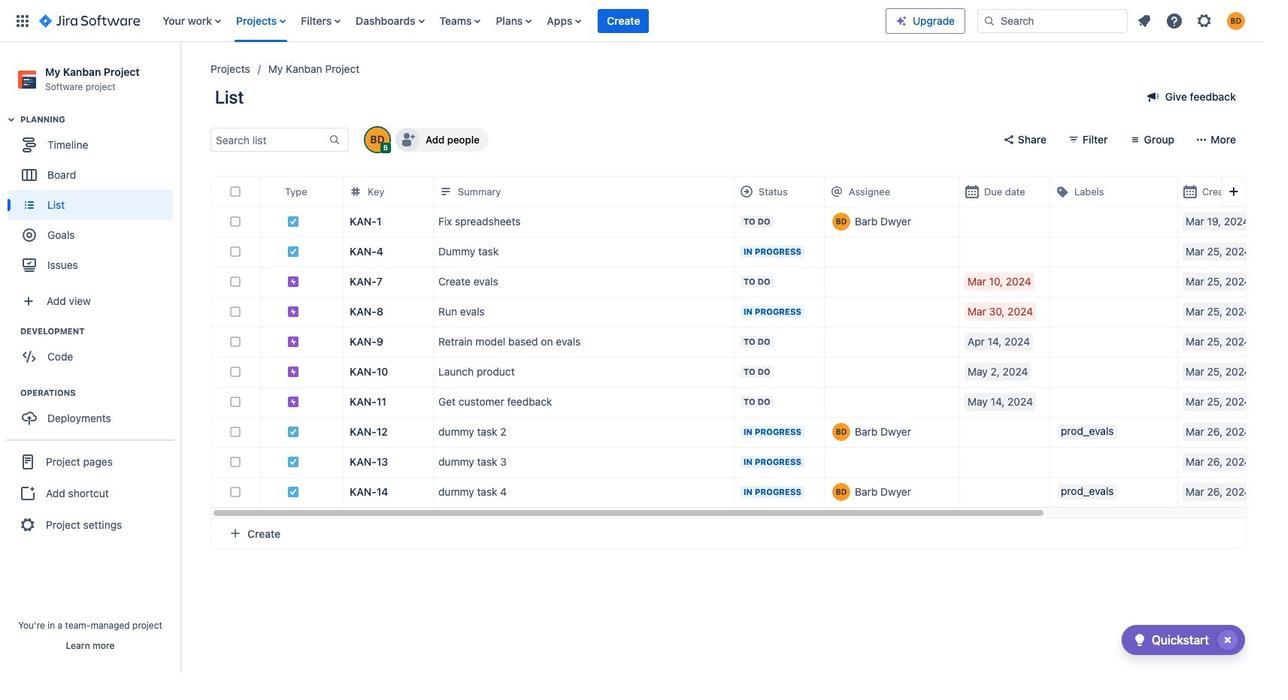 Task type: vqa. For each thing, say whether or not it's contained in the screenshot.
PLANNING "IMAGE"
yes



Task type: locate. For each thing, give the bounding box(es) containing it.
2 task image from the top
[[287, 246, 299, 258]]

table
[[211, 177, 1263, 519]]

list
[[155, 0, 886, 42], [1131, 7, 1254, 34]]

task image
[[287, 216, 299, 228], [287, 246, 299, 258], [287, 457, 299, 469], [287, 487, 299, 499]]

0 vertical spatial heading
[[20, 114, 180, 126]]

primary element
[[9, 0, 886, 42]]

3 epic image from the top
[[287, 366, 299, 378]]

group for operations image
[[8, 387, 180, 439]]

4 epic image from the top
[[287, 396, 299, 409]]

group
[[8, 114, 180, 285], [8, 326, 180, 377], [8, 387, 180, 439], [6, 440, 174, 547]]

list item
[[598, 0, 649, 42]]

jira software image
[[39, 12, 140, 30], [39, 12, 140, 30]]

3 heading from the top
[[20, 387, 180, 399]]

None search field
[[978, 9, 1128, 33]]

1 vertical spatial heading
[[20, 326, 180, 338]]

1 heading from the top
[[20, 114, 180, 126]]

epic image
[[287, 276, 299, 288], [287, 306, 299, 318], [287, 366, 299, 378], [287, 396, 299, 409]]

heading for the development icon
[[20, 326, 180, 338]]

heading for planning icon
[[20, 114, 180, 126]]

1 horizontal spatial list
[[1131, 7, 1254, 34]]

4 task image from the top
[[287, 487, 299, 499]]

banner
[[0, 0, 1263, 42]]

2 heading from the top
[[20, 326, 180, 338]]

group for planning icon
[[8, 114, 180, 285]]

notifications image
[[1135, 12, 1153, 30]]

sidebar navigation image
[[164, 60, 197, 90]]

operations image
[[2, 384, 20, 402]]

search image
[[984, 15, 996, 27]]

planning image
[[2, 111, 20, 129]]

goal image
[[23, 229, 36, 242]]

task image
[[287, 427, 299, 439]]

settings image
[[1196, 12, 1214, 30]]

help image
[[1165, 12, 1184, 30]]

heading
[[20, 114, 180, 126], [20, 326, 180, 338], [20, 387, 180, 399]]

appswitcher icon image
[[14, 12, 32, 30]]

1 epic image from the top
[[287, 276, 299, 288]]

2 vertical spatial heading
[[20, 387, 180, 399]]



Task type: describe. For each thing, give the bounding box(es) containing it.
add people image
[[399, 131, 417, 149]]

group for the development icon
[[8, 326, 180, 377]]

3 task image from the top
[[287, 457, 299, 469]]

0 horizontal spatial list
[[155, 0, 886, 42]]

development image
[[2, 323, 20, 341]]

2 epic image from the top
[[287, 306, 299, 318]]

Search field
[[978, 9, 1128, 33]]

heading for operations image
[[20, 387, 180, 399]]

1 task image from the top
[[287, 216, 299, 228]]

sidebar element
[[0, 42, 180, 674]]

Search list text field
[[211, 130, 327, 151]]

your profile and settings image
[[1227, 12, 1245, 30]]

dismiss quickstart image
[[1216, 629, 1240, 653]]

epic image
[[287, 336, 299, 348]]



